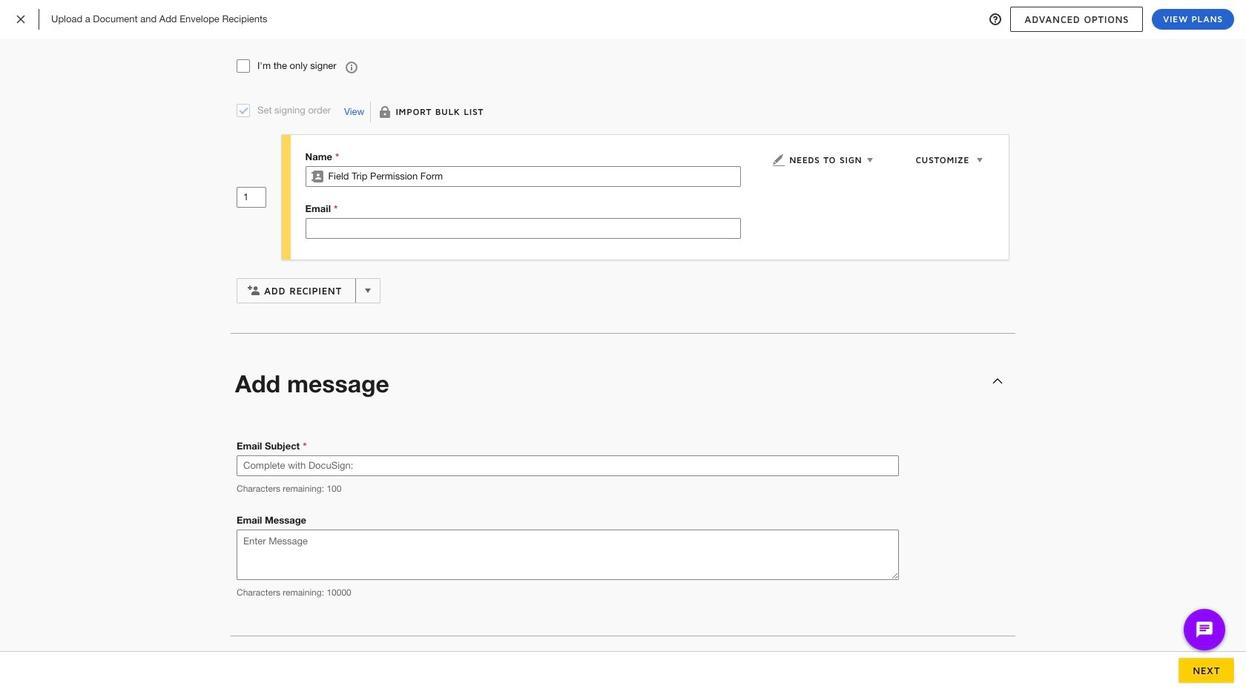Task type: describe. For each thing, give the bounding box(es) containing it.
Complete with DocuSign: text field
[[237, 456, 898, 476]]



Task type: locate. For each thing, give the bounding box(es) containing it.
None text field
[[306, 219, 741, 238]]

Enter Message text field
[[237, 530, 899, 580]]

None text field
[[328, 167, 741, 186]]

None number field
[[237, 188, 266, 207]]



Task type: vqa. For each thing, say whether or not it's contained in the screenshot.
Complete with DocuSign: text box at the bottom of page
yes



